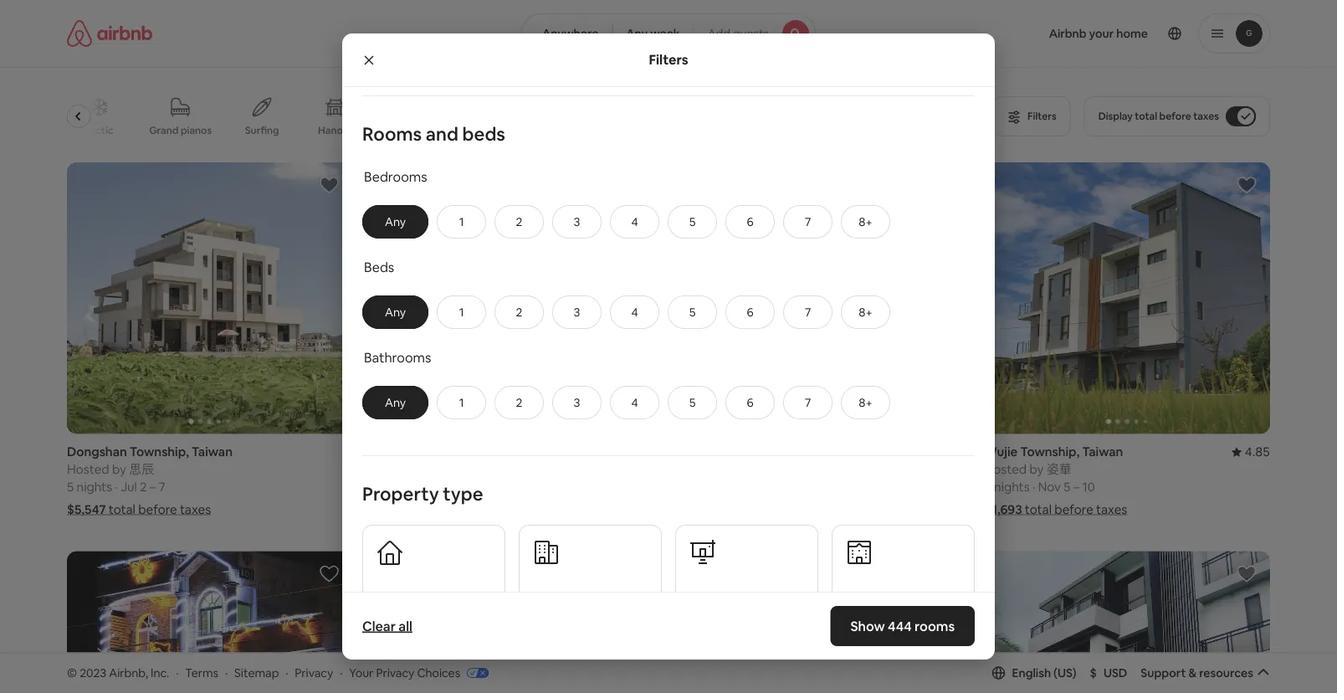 Task type: describe. For each thing, give the bounding box(es) containing it.
week
[[651, 26, 680, 41]]

clear all
[[363, 618, 413, 635]]

2 privacy from the left
[[376, 665, 415, 680]]

taiwan for ren'ai township, taiwan
[[472, 444, 513, 460]]

7 button for beds
[[784, 295, 833, 329]]

3 button for bedrooms
[[553, 205, 602, 238]]

by for jul
[[112, 461, 126, 478]]

surfing
[[246, 124, 280, 137]]

wujie township, taiwan hosted by 姿華 5 nights · nov 5 – 10 $1,693 total before taxes
[[985, 444, 1128, 518]]

&
[[1189, 665, 1197, 681]]

4 for beds
[[632, 305, 639, 320]]

6 button for beds
[[726, 295, 775, 329]]

before inside wujie township, taiwan hosted by 姿華 5 nights · nov 5 – 10 $1,693 total before taxes
[[1055, 501, 1094, 518]]

add guests
[[708, 26, 770, 41]]

add to wishlist: wujie township, taiwan image
[[1238, 175, 1258, 195]]

shepherd's huts
[[460, 124, 536, 137]]

– inside 5 nights · nov 17 – 22 $721 total before taxes
[[467, 479, 473, 495]]

3 for beds
[[574, 305, 581, 320]]

anywhere button
[[522, 13, 613, 54]]

dongshan township, taiwan hosted by 思辰 5 nights · jul 2 – 7 $5,547 total before taxes
[[67, 444, 233, 518]]

– for dongshan
[[150, 479, 156, 495]]

add guests button
[[694, 13, 816, 54]]

· inside 5 nights · nov 17 – 22 $721 total before taxes
[[421, 479, 424, 495]]

inc.
[[151, 665, 169, 680]]

$ usd
[[1091, 665, 1128, 681]]

anywhere
[[542, 26, 599, 41]]

10
[[1083, 479, 1096, 495]]

arctic
[[85, 124, 114, 137]]

© 2023 airbnb, inc. ·
[[67, 665, 179, 680]]

xiulin township, taiwan
[[679, 444, 817, 460]]

姿華
[[1047, 461, 1072, 478]]

choices
[[417, 665, 461, 680]]

support & resources button
[[1142, 665, 1271, 681]]

xiulin
[[679, 444, 711, 460]]

taxes inside wujie township, taiwan hosted by 姿華 5 nights · nov 5 – 10 $1,693 total before taxes
[[1097, 501, 1128, 518]]

$1,693
[[985, 501, 1023, 518]]

english
[[1013, 665, 1052, 681]]

display total before taxes
[[1099, 110, 1220, 123]]

思辰
[[129, 461, 154, 478]]

any element for bathrooms
[[380, 395, 411, 410]]

8+ button for beds
[[842, 295, 891, 329]]

4.86
[[634, 444, 659, 460]]

beds
[[364, 258, 395, 275]]

filters dialog
[[342, 0, 996, 660]]

taxes inside 5 nights · nov 17 – 22 $721 total before taxes
[[474, 501, 505, 518]]

english (us)
[[1013, 665, 1077, 681]]

english (us) button
[[993, 665, 1077, 681]]

display total before taxes button
[[1085, 96, 1271, 136]]

4.85
[[1246, 444, 1271, 460]]

support
[[1142, 665, 1187, 681]]

4.85 out of 5 average rating image
[[1232, 444, 1271, 460]]

any inside button
[[627, 26, 648, 41]]

4 button for bedrooms
[[610, 205, 660, 238]]

all
[[399, 618, 413, 635]]

· inside dongshan township, taiwan hosted by 思辰 5 nights · jul 2 – 7 $5,547 total before taxes
[[115, 479, 118, 495]]

any week button
[[612, 13, 695, 54]]

7 inside dongshan township, taiwan hosted by 思辰 5 nights · jul 2 – 7 $5,547 total before taxes
[[159, 479, 166, 495]]

6 for beds
[[747, 305, 754, 320]]

7 for bedrooms
[[805, 214, 812, 229]]

7 for beds
[[805, 305, 812, 320]]

2 button for bathrooms
[[495, 386, 544, 419]]

any element for beds
[[380, 305, 411, 320]]

grand pianos
[[150, 124, 212, 137]]

any week
[[627, 26, 680, 41]]

hanoks
[[319, 124, 354, 137]]

ren'ai
[[373, 444, 408, 460]]

17
[[452, 479, 464, 495]]

minsus
[[394, 124, 426, 137]]

8+ for beds
[[859, 305, 873, 320]]

before inside dongshan township, taiwan hosted by 思辰 5 nights · jul 2 – 7 $5,547 total before taxes
[[138, 501, 177, 518]]

add
[[708, 26, 731, 41]]

filters
[[649, 51, 689, 68]]

before inside button
[[1160, 110, 1192, 123]]

guests
[[733, 26, 770, 41]]

township, for ren'ai
[[411, 444, 470, 460]]

your
[[349, 665, 374, 680]]

8+ for bathrooms
[[859, 395, 873, 410]]

township, for xiulin
[[714, 444, 773, 460]]

type
[[443, 482, 484, 506]]

total inside wujie township, taiwan hosted by 姿華 5 nights · nov 5 – 10 $1,693 total before taxes
[[1026, 501, 1052, 518]]

terms link
[[185, 665, 219, 680]]

shepherd's
[[460, 124, 513, 137]]

hosted for dongshan
[[67, 461, 109, 478]]

4 button for beds
[[610, 295, 660, 329]]

1 button for bathrooms
[[437, 386, 486, 419]]

(us)
[[1054, 665, 1077, 681]]

nights inside 5 nights · nov 17 – 22 $721 total before taxes
[[383, 479, 418, 495]]

sitemap link
[[235, 665, 279, 680]]

2 for beds
[[516, 305, 523, 320]]

8+ element for beds
[[859, 305, 873, 320]]

and
[[426, 122, 459, 146]]

privacy link
[[295, 665, 333, 680]]

2 button for beds
[[495, 295, 544, 329]]

show 444 rooms link
[[831, 606, 975, 646]]

by for nov
[[1030, 461, 1044, 478]]

clear
[[363, 618, 396, 635]]

ren'ai township, taiwan
[[373, 444, 513, 460]]

· right 'inc.'
[[176, 665, 179, 680]]

· left "privacy" link
[[286, 665, 288, 680]]

5 button for bathrooms
[[668, 386, 718, 419]]

show for show 444 rooms
[[851, 618, 886, 635]]

3 for bedrooms
[[574, 214, 581, 229]]

property type
[[363, 482, 484, 506]]

1 privacy from the left
[[295, 665, 333, 680]]

4.95
[[940, 444, 965, 460]]

8+ element for bathrooms
[[859, 395, 873, 410]]

taxes inside button
[[1194, 110, 1220, 123]]



Task type: locate. For each thing, give the bounding box(es) containing it.
before down 10
[[1055, 501, 1094, 518]]

1 any button from the top
[[363, 205, 429, 238]]

show left 444
[[851, 618, 886, 635]]

total right $721
[[403, 501, 430, 518]]

any element
[[380, 214, 411, 229], [380, 305, 411, 320], [380, 395, 411, 410]]

0 vertical spatial 3 button
[[553, 205, 602, 238]]

2 4 button from the top
[[610, 295, 660, 329]]

add to wishlist: chenggong township, taiwan image
[[319, 564, 340, 584]]

any up bathrooms
[[385, 305, 406, 320]]

2 vertical spatial 3 button
[[553, 386, 602, 419]]

group
[[342, 0, 996, 96], [67, 84, 984, 149], [67, 162, 353, 434], [373, 162, 659, 434], [679, 162, 965, 434], [985, 162, 1271, 434], [67, 551, 353, 693], [373, 551, 659, 693], [679, 551, 965, 693], [985, 551, 1271, 693]]

2 horizontal spatial nights
[[995, 479, 1030, 495]]

3 button for beds
[[553, 295, 602, 329]]

1 7 button from the top
[[784, 205, 833, 238]]

· left your
[[340, 665, 343, 680]]

3 taiwan from the left
[[776, 444, 817, 460]]

2 vertical spatial 6 button
[[726, 386, 775, 419]]

nights
[[77, 479, 112, 495], [383, 479, 418, 495], [995, 479, 1030, 495]]

1 vertical spatial 8+ element
[[859, 305, 873, 320]]

7 button for bedrooms
[[784, 205, 833, 238]]

2 nights from the left
[[383, 479, 418, 495]]

1 6 button from the top
[[726, 205, 775, 238]]

2 by from the left
[[1030, 461, 1044, 478]]

4 township, from the left
[[1021, 444, 1080, 460]]

rooms and beds
[[363, 122, 506, 146]]

before inside 5 nights · nov 17 – 22 $721 total before taxes
[[432, 501, 471, 518]]

1 for beds
[[459, 305, 464, 320]]

1 horizontal spatial show
[[851, 618, 886, 635]]

1 vertical spatial 1 button
[[437, 295, 486, 329]]

taiwan inside dongshan township, taiwan hosted by 思辰 5 nights · jul 2 – 7 $5,547 total before taxes
[[192, 444, 233, 460]]

privacy left your
[[295, 665, 333, 680]]

0 horizontal spatial privacy
[[295, 665, 333, 680]]

1 hosted from the left
[[67, 461, 109, 478]]

3 4 button from the top
[[610, 386, 660, 419]]

show 444 rooms
[[851, 618, 955, 635]]

2 1 from the top
[[459, 305, 464, 320]]

show for show map
[[630, 592, 660, 607]]

1 vertical spatial 2 button
[[495, 295, 544, 329]]

1 by from the left
[[112, 461, 126, 478]]

0 vertical spatial 8+ button
[[842, 205, 891, 238]]

1 3 from the top
[[574, 214, 581, 229]]

1 8+ element from the top
[[859, 214, 873, 229]]

township, up 姿華
[[1021, 444, 1080, 460]]

0 horizontal spatial by
[[112, 461, 126, 478]]

any element down bathrooms
[[380, 395, 411, 410]]

1 horizontal spatial by
[[1030, 461, 1044, 478]]

1 vertical spatial 4 button
[[610, 295, 660, 329]]

hosted inside dongshan township, taiwan hosted by 思辰 5 nights · jul 2 – 7 $5,547 total before taxes
[[67, 461, 109, 478]]

©
[[67, 665, 77, 680]]

3
[[574, 214, 581, 229], [574, 305, 581, 320], [574, 395, 581, 410]]

1 8+ button from the top
[[842, 205, 891, 238]]

3 – from the left
[[1074, 479, 1080, 495]]

clear all button
[[354, 610, 421, 643]]

None search field
[[522, 13, 816, 54]]

township, for wujie
[[1021, 444, 1080, 460]]

nov inside wujie township, taiwan hosted by 姿華 5 nights · nov 5 – 10 $1,693 total before taxes
[[1039, 479, 1062, 495]]

1 township, from the left
[[130, 444, 189, 460]]

8+ button for bedrooms
[[842, 205, 891, 238]]

2 4 from the top
[[632, 305, 639, 320]]

by
[[112, 461, 126, 478], [1030, 461, 1044, 478]]

taiwan inside wujie township, taiwan hosted by 姿華 5 nights · nov 5 – 10 $1,693 total before taxes
[[1083, 444, 1124, 460]]

1 nights from the left
[[77, 479, 112, 495]]

privacy right your
[[376, 665, 415, 680]]

6 button for bedrooms
[[726, 205, 775, 238]]

3 3 button from the top
[[553, 386, 602, 419]]

bathrooms
[[364, 349, 432, 366]]

8+ button for bathrooms
[[842, 386, 891, 419]]

2 any button from the top
[[363, 295, 429, 329]]

grand
[[150, 124, 179, 137]]

2 – from the left
[[467, 479, 473, 495]]

0 vertical spatial 5 button
[[668, 205, 718, 238]]

2 5 button from the top
[[668, 295, 718, 329]]

1 horizontal spatial nov
[[1039, 479, 1062, 495]]

3 8+ button from the top
[[842, 386, 891, 419]]

0 vertical spatial 1
[[459, 214, 464, 229]]

2 button
[[495, 205, 544, 238], [495, 295, 544, 329], [495, 386, 544, 419]]

taiwan for xiulin township, taiwan
[[776, 444, 817, 460]]

any button down bathrooms
[[363, 386, 429, 419]]

3 1 from the top
[[459, 395, 464, 410]]

township, up 思辰
[[130, 444, 189, 460]]

1 vertical spatial 3 button
[[553, 295, 602, 329]]

0 vertical spatial 2 button
[[495, 205, 544, 238]]

1 8+ from the top
[[859, 214, 873, 229]]

profile element
[[837, 0, 1271, 67]]

1 vertical spatial 6
[[747, 305, 754, 320]]

0 vertical spatial 6 button
[[726, 205, 775, 238]]

total down jul
[[109, 501, 136, 518]]

2 for bedrooms
[[516, 214, 523, 229]]

1 4 from the top
[[632, 214, 639, 229]]

1 vertical spatial any element
[[380, 305, 411, 320]]

any left week
[[627, 26, 648, 41]]

2 inside dongshan township, taiwan hosted by 思辰 5 nights · jul 2 – 7 $5,547 total before taxes
[[140, 479, 147, 495]]

1 5 button from the top
[[668, 205, 718, 238]]

show inside button
[[630, 592, 660, 607]]

2 3 button from the top
[[553, 295, 602, 329]]

pianos
[[181, 124, 212, 137]]

any element up bathrooms
[[380, 305, 411, 320]]

any for beds
[[385, 305, 406, 320]]

2 button for bedrooms
[[495, 205, 544, 238]]

any button up bathrooms
[[363, 295, 429, 329]]

support & resources
[[1142, 665, 1254, 681]]

2 taiwan from the left
[[472, 444, 513, 460]]

3 7 button from the top
[[784, 386, 833, 419]]

2 8+ button from the top
[[842, 295, 891, 329]]

1 for bedrooms
[[459, 214, 464, 229]]

2 vertical spatial any button
[[363, 386, 429, 419]]

nights up $5,547
[[77, 479, 112, 495]]

– down 思辰
[[150, 479, 156, 495]]

taxes inside dongshan township, taiwan hosted by 思辰 5 nights · jul 2 – 7 $5,547 total before taxes
[[180, 501, 211, 518]]

2 horizontal spatial –
[[1074, 479, 1080, 495]]

1 taiwan from the left
[[192, 444, 233, 460]]

3 button for bathrooms
[[553, 386, 602, 419]]

nights inside dongshan township, taiwan hosted by 思辰 5 nights · jul 2 – 7 $5,547 total before taxes
[[77, 479, 112, 495]]

· inside wujie township, taiwan hosted by 姿華 5 nights · nov 5 – 10 $1,693 total before taxes
[[1033, 479, 1036, 495]]

map
[[663, 592, 688, 607]]

2 vertical spatial 7 button
[[784, 386, 833, 419]]

3 button
[[553, 205, 602, 238], [553, 295, 602, 329], [553, 386, 602, 419]]

total inside dongshan township, taiwan hosted by 思辰 5 nights · jul 2 – 7 $5,547 total before taxes
[[109, 501, 136, 518]]

rooms
[[363, 122, 422, 146]]

township, inside wujie township, taiwan hosted by 姿華 5 nights · nov 5 – 10 $1,693 total before taxes
[[1021, 444, 1080, 460]]

· right terms link
[[225, 665, 228, 680]]

resources
[[1200, 665, 1254, 681]]

3 nights from the left
[[995, 479, 1030, 495]]

hosted for wujie
[[985, 461, 1027, 478]]

0 vertical spatial 8+ element
[[859, 214, 873, 229]]

1 – from the left
[[150, 479, 156, 495]]

444
[[888, 618, 912, 635]]

1 vertical spatial 6 button
[[726, 295, 775, 329]]

– left 10
[[1074, 479, 1080, 495]]

4
[[632, 214, 639, 229], [632, 305, 639, 320], [632, 395, 639, 410]]

0 horizontal spatial –
[[150, 479, 156, 495]]

0 vertical spatial 4 button
[[610, 205, 660, 238]]

jul
[[121, 479, 137, 495]]

any for bedrooms
[[385, 214, 406, 229]]

0 horizontal spatial hosted
[[67, 461, 109, 478]]

1 vertical spatial 5 button
[[668, 295, 718, 329]]

1 horizontal spatial –
[[467, 479, 473, 495]]

usd
[[1104, 665, 1128, 681]]

2 6 from the top
[[747, 305, 754, 320]]

hosted down the 'dongshan'
[[67, 461, 109, 478]]

0 vertical spatial any element
[[380, 214, 411, 229]]

2 vertical spatial 8+
[[859, 395, 873, 410]]

8+
[[859, 214, 873, 229], [859, 305, 873, 320], [859, 395, 873, 410]]

6 button
[[726, 205, 775, 238], [726, 295, 775, 329], [726, 386, 775, 419]]

3 4 from the top
[[632, 395, 639, 410]]

6
[[747, 214, 754, 229], [747, 305, 754, 320], [747, 395, 754, 410]]

terms · sitemap · privacy ·
[[185, 665, 343, 680]]

any for bathrooms
[[385, 395, 406, 410]]

show
[[630, 592, 660, 607], [851, 618, 886, 635]]

1 1 button from the top
[[437, 205, 486, 238]]

huts
[[515, 124, 536, 137]]

2
[[516, 214, 523, 229], [516, 305, 523, 320], [516, 395, 523, 410], [140, 479, 147, 495]]

7
[[805, 214, 812, 229], [805, 305, 812, 320], [805, 395, 812, 410], [159, 479, 166, 495]]

by inside dongshan township, taiwan hosted by 思辰 5 nights · jul 2 – 7 $5,547 total before taxes
[[112, 461, 126, 478]]

nov left 17
[[427, 479, 450, 495]]

1 horizontal spatial hosted
[[985, 461, 1027, 478]]

4 button
[[610, 205, 660, 238], [610, 295, 660, 329], [610, 386, 660, 419]]

display
[[1099, 110, 1133, 123]]

4.86 out of 5 average rating image
[[620, 444, 659, 460]]

show map
[[630, 592, 688, 607]]

sitemap
[[235, 665, 279, 680]]

any element for bedrooms
[[380, 214, 411, 229]]

wujie
[[985, 444, 1018, 460]]

1 horizontal spatial privacy
[[376, 665, 415, 680]]

2 any element from the top
[[380, 305, 411, 320]]

terms
[[185, 665, 219, 680]]

property
[[363, 482, 439, 506]]

4 taiwan from the left
[[1083, 444, 1124, 460]]

your privacy choices
[[349, 665, 461, 680]]

show left map
[[630, 592, 660, 607]]

5 button for beds
[[668, 295, 718, 329]]

dongshan
[[67, 444, 127, 460]]

4.95 out of 5 average rating image
[[926, 444, 965, 460]]

privacy
[[295, 665, 333, 680], [376, 665, 415, 680]]

1 vertical spatial 4
[[632, 305, 639, 320]]

2 vertical spatial 1
[[459, 395, 464, 410]]

2 vertical spatial 4 button
[[610, 386, 660, 419]]

any button for beds
[[363, 295, 429, 329]]

1 vertical spatial 3
[[574, 305, 581, 320]]

show map button
[[614, 579, 724, 619]]

3 for bathrooms
[[574, 395, 581, 410]]

6 for bathrooms
[[747, 395, 754, 410]]

add to wishlist: shoufeng township, taiwan image
[[1238, 564, 1258, 584]]

4 button for bathrooms
[[610, 386, 660, 419]]

2 vertical spatial 8+ button
[[842, 386, 891, 419]]

taiwan for dongshan township, taiwan hosted by 思辰 5 nights · jul 2 – 7 $5,547 total before taxes
[[192, 444, 233, 460]]

3 3 from the top
[[574, 395, 581, 410]]

2 township, from the left
[[411, 444, 470, 460]]

any button down bedrooms
[[363, 205, 429, 238]]

rooms
[[915, 618, 955, 635]]

2 8+ element from the top
[[859, 305, 873, 320]]

2 8+ from the top
[[859, 305, 873, 320]]

township, right xiulin
[[714, 444, 773, 460]]

any
[[627, 26, 648, 41], [385, 214, 406, 229], [385, 305, 406, 320], [385, 395, 406, 410]]

taxes
[[1194, 110, 1220, 123], [180, 501, 211, 518], [474, 501, 505, 518], [1097, 501, 1128, 518]]

2 hosted from the left
[[985, 461, 1027, 478]]

your privacy choices link
[[349, 665, 489, 682]]

0 horizontal spatial nov
[[427, 479, 450, 495]]

by left 姿華
[[1030, 461, 1044, 478]]

6 for bedrooms
[[747, 214, 754, 229]]

any down bedrooms
[[385, 214, 406, 229]]

5 inside dongshan township, taiwan hosted by 思辰 5 nights · jul 2 – 7 $5,547 total before taxes
[[67, 479, 74, 495]]

· left 17
[[421, 479, 424, 495]]

3 township, from the left
[[714, 444, 773, 460]]

8+ element for bedrooms
[[859, 214, 873, 229]]

$721
[[373, 501, 400, 518]]

0 vertical spatial 3
[[574, 214, 581, 229]]

2 vertical spatial 3
[[574, 395, 581, 410]]

5 button
[[668, 205, 718, 238], [668, 295, 718, 329], [668, 386, 718, 419]]

8+ for bedrooms
[[859, 214, 873, 229]]

8+ button
[[842, 205, 891, 238], [842, 295, 891, 329], [842, 386, 891, 419]]

3 8+ element from the top
[[859, 395, 873, 410]]

none search field containing anywhere
[[522, 13, 816, 54]]

– inside dongshan township, taiwan hosted by 思辰 5 nights · jul 2 – 7 $5,547 total before taxes
[[150, 479, 156, 495]]

· left jul
[[115, 479, 118, 495]]

total inside button
[[1136, 110, 1158, 123]]

– inside wujie township, taiwan hosted by 姿華 5 nights · nov 5 – 10 $1,693 total before taxes
[[1074, 479, 1080, 495]]

1 button for bedrooms
[[437, 205, 486, 238]]

nights inside wujie township, taiwan hosted by 姿華 5 nights · nov 5 – 10 $1,693 total before taxes
[[995, 479, 1030, 495]]

total inside 5 nights · nov 17 – 22 $721 total before taxes
[[403, 501, 430, 518]]

nights up $1,693
[[995, 479, 1030, 495]]

1 4 button from the top
[[610, 205, 660, 238]]

any button
[[363, 205, 429, 238], [363, 295, 429, 329], [363, 386, 429, 419]]

nov inside 5 nights · nov 17 – 22 $721 total before taxes
[[427, 479, 450, 495]]

0 horizontal spatial show
[[630, 592, 660, 607]]

2 vertical spatial any element
[[380, 395, 411, 410]]

any down bathrooms
[[385, 395, 406, 410]]

2023
[[80, 665, 106, 680]]

group containing shepherd's huts
[[67, 84, 984, 149]]

0 vertical spatial 4
[[632, 214, 639, 229]]

3 any button from the top
[[363, 386, 429, 419]]

7 button for bathrooms
[[784, 386, 833, 419]]

nights for $1,693
[[995, 479, 1030, 495]]

nov
[[427, 479, 450, 495], [1039, 479, 1062, 495]]

airbnb,
[[109, 665, 148, 680]]

1 6 from the top
[[747, 214, 754, 229]]

·
[[115, 479, 118, 495], [421, 479, 424, 495], [1033, 479, 1036, 495], [176, 665, 179, 680], [225, 665, 228, 680], [286, 665, 288, 680], [340, 665, 343, 680]]

2 vertical spatial 2 button
[[495, 386, 544, 419]]

1 horizontal spatial nights
[[383, 479, 418, 495]]

3 5 button from the top
[[668, 386, 718, 419]]

taiwan for wujie township, taiwan hosted by 姿華 5 nights · nov 5 – 10 $1,693 total before taxes
[[1083, 444, 1124, 460]]

2 vertical spatial 6
[[747, 395, 754, 410]]

1 2 button from the top
[[495, 205, 544, 238]]

2 1 button from the top
[[437, 295, 486, 329]]

$
[[1091, 665, 1098, 681]]

2 for bathrooms
[[516, 395, 523, 410]]

3 any element from the top
[[380, 395, 411, 410]]

2 nov from the left
[[1039, 479, 1062, 495]]

bedrooms
[[364, 168, 428, 185]]

– for wujie
[[1074, 479, 1080, 495]]

by inside wujie township, taiwan hosted by 姿華 5 nights · nov 5 – 10 $1,693 total before taxes
[[1030, 461, 1044, 478]]

3 6 from the top
[[747, 395, 754, 410]]

5 button for bedrooms
[[668, 205, 718, 238]]

1 vertical spatial show
[[851, 618, 886, 635]]

0 vertical spatial 7 button
[[784, 205, 833, 238]]

0 vertical spatial show
[[630, 592, 660, 607]]

1 vertical spatial 1
[[459, 305, 464, 320]]

total right $1,693
[[1026, 501, 1052, 518]]

2 3 from the top
[[574, 305, 581, 320]]

1 3 button from the top
[[553, 205, 602, 238]]

before right display
[[1160, 110, 1192, 123]]

2 vertical spatial 8+ element
[[859, 395, 873, 410]]

–
[[150, 479, 156, 495], [467, 479, 473, 495], [1074, 479, 1080, 495]]

0 vertical spatial any button
[[363, 205, 429, 238]]

8+ element
[[859, 214, 873, 229], [859, 305, 873, 320], [859, 395, 873, 410]]

· left 10
[[1033, 479, 1036, 495]]

1 nov from the left
[[427, 479, 450, 495]]

any element down bedrooms
[[380, 214, 411, 229]]

nov down 姿華
[[1039, 479, 1062, 495]]

1
[[459, 214, 464, 229], [459, 305, 464, 320], [459, 395, 464, 410]]

1 for bathrooms
[[459, 395, 464, 410]]

1 vertical spatial 8+ button
[[842, 295, 891, 329]]

before down 17
[[432, 501, 471, 518]]

0 vertical spatial 8+
[[859, 214, 873, 229]]

0 vertical spatial 1 button
[[437, 205, 486, 238]]

3 2 button from the top
[[495, 386, 544, 419]]

2 2 button from the top
[[495, 295, 544, 329]]

4 for bathrooms
[[632, 395, 639, 410]]

2 vertical spatial 1 button
[[437, 386, 486, 419]]

township, up 17
[[411, 444, 470, 460]]

$5,547
[[67, 501, 106, 518]]

5 inside 5 nights · nov 17 – 22 $721 total before taxes
[[373, 479, 380, 495]]

beds
[[463, 122, 506, 146]]

2 vertical spatial 5 button
[[668, 386, 718, 419]]

any button for bedrooms
[[363, 205, 429, 238]]

hosted down wujie
[[985, 461, 1027, 478]]

1 any element from the top
[[380, 214, 411, 229]]

total right display
[[1136, 110, 1158, 123]]

7 button
[[784, 205, 833, 238], [784, 295, 833, 329], [784, 386, 833, 419]]

before down 思辰
[[138, 501, 177, 518]]

any button for bathrooms
[[363, 386, 429, 419]]

1 button for beds
[[437, 295, 486, 329]]

7 for bathrooms
[[805, 395, 812, 410]]

1 1 from the top
[[459, 214, 464, 229]]

add to wishlist: dongshan township, taiwan image
[[319, 175, 340, 195]]

3 6 button from the top
[[726, 386, 775, 419]]

0 vertical spatial 6
[[747, 214, 754, 229]]

2 6 button from the top
[[726, 295, 775, 329]]

by up jul
[[112, 461, 126, 478]]

nights for $5,547
[[77, 479, 112, 495]]

3 8+ from the top
[[859, 395, 873, 410]]

2 vertical spatial 4
[[632, 395, 639, 410]]

nights up $721
[[383, 479, 418, 495]]

6 button for bathrooms
[[726, 386, 775, 419]]

1 vertical spatial 8+
[[859, 305, 873, 320]]

show inside filters dialog
[[851, 618, 886, 635]]

4 for bedrooms
[[632, 214, 639, 229]]

1 vertical spatial 7 button
[[784, 295, 833, 329]]

3 1 button from the top
[[437, 386, 486, 419]]

5
[[690, 214, 696, 229], [690, 305, 696, 320], [690, 395, 696, 410], [67, 479, 74, 495], [373, 479, 380, 495], [985, 479, 992, 495], [1064, 479, 1071, 495]]

hosted inside wujie township, taiwan hosted by 姿華 5 nights · nov 5 – 10 $1,693 total before taxes
[[985, 461, 1027, 478]]

township, for dongshan
[[130, 444, 189, 460]]

5 nights · nov 17 – 22 $721 total before taxes
[[373, 479, 505, 518]]

township, inside dongshan township, taiwan hosted by 思辰 5 nights · jul 2 – 7 $5,547 total before taxes
[[130, 444, 189, 460]]

2 7 button from the top
[[784, 295, 833, 329]]

1 vertical spatial any button
[[363, 295, 429, 329]]

0 horizontal spatial nights
[[77, 479, 112, 495]]

22
[[476, 479, 490, 495]]

– right 17
[[467, 479, 473, 495]]



Task type: vqa. For each thing, say whether or not it's contained in the screenshot.
2 for Bedrooms
yes



